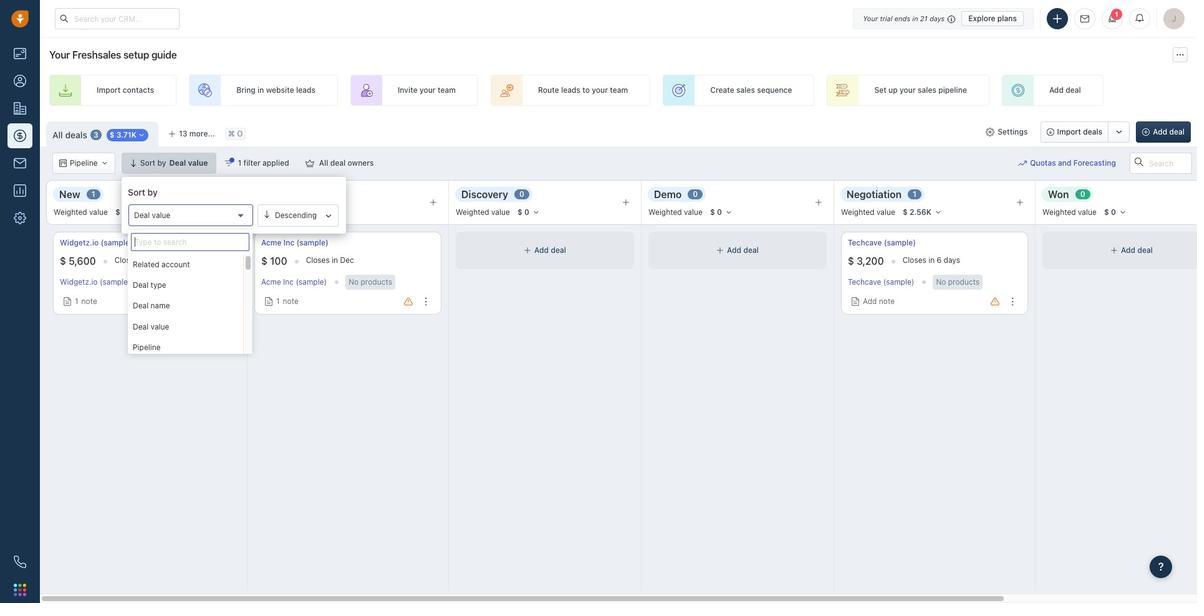 Task type: vqa. For each thing, say whether or not it's contained in the screenshot.
1st widgetz.io (sample) from the top
yes



Task type: locate. For each thing, give the bounding box(es) containing it.
sort up $ 1.12k button
[[128, 187, 145, 198]]

acme inc (sample) link
[[261, 238, 328, 248], [261, 278, 327, 287]]

explore
[[969, 13, 996, 23]]

2 horizontal spatial no
[[936, 277, 946, 287]]

container_wx8msf4aqz5i3rn1 image inside settings popup button
[[986, 128, 995, 137]]

setup
[[123, 49, 149, 60]]

closes in feb
[[115, 256, 162, 265]]

all for deals
[[52, 129, 63, 140]]

0 vertical spatial import
[[97, 86, 121, 95]]

team
[[438, 86, 456, 95], [610, 86, 628, 95]]

no down 6
[[936, 277, 946, 287]]

sort by dialog
[[122, 177, 346, 234]]

techcave (sample) link up 3,200
[[848, 238, 916, 248]]

in left dec
[[332, 256, 338, 265]]

1 vertical spatial by
[[148, 187, 158, 198]]

2 your from the left
[[592, 86, 608, 95]]

weighted down won
[[1043, 208, 1076, 217]]

1 weighted from the left
[[54, 208, 87, 217]]

all inside all deal owners button
[[319, 158, 328, 168]]

techcave (sample) link up add note
[[848, 278, 914, 287]]

3 your from the left
[[900, 86, 916, 95]]

2 $ 0 from the left
[[710, 208, 722, 217]]

deal value button
[[128, 199, 257, 227]]

weighted value down new
[[54, 208, 108, 217]]

weighted value down discovery
[[456, 208, 510, 217]]

techcave (sample) up add note
[[848, 278, 914, 287]]

0 vertical spatial sort
[[140, 158, 155, 168]]

(sample) down $ 2.56k
[[884, 238, 916, 248]]

techcave (sample) link
[[848, 238, 916, 248], [848, 278, 914, 287]]

set up your sales pipeline
[[874, 86, 967, 95]]

1 weighted value from the left
[[54, 208, 108, 217]]

weighted value for new
[[54, 208, 108, 217]]

team inside "link"
[[438, 86, 456, 95]]

0 horizontal spatial 1 note
[[75, 297, 97, 306]]

team right invite
[[438, 86, 456, 95]]

1 1 note from the left
[[75, 297, 97, 306]]

phone element
[[7, 550, 32, 575]]

4 weighted from the left
[[841, 208, 875, 217]]

deal value down sort by
[[134, 211, 170, 220]]

1 inc from the top
[[284, 238, 294, 248]]

2 products from the left
[[361, 277, 392, 287]]

1 horizontal spatial import
[[1057, 127, 1081, 137]]

all deal owners
[[319, 158, 374, 168]]

your
[[863, 14, 878, 22], [49, 49, 70, 60]]

up
[[889, 86, 898, 95]]

0 vertical spatial acme inc (sample) link
[[261, 238, 328, 248]]

widgetz.io (sample) up 5,600
[[60, 238, 133, 248]]

pipeline inside popup button
[[70, 159, 98, 168]]

pipeline
[[70, 159, 98, 168], [133, 343, 161, 352]]

widgetz.io down $ 5,600
[[60, 278, 98, 287]]

route
[[538, 86, 559, 95]]

deal inside button
[[1169, 127, 1185, 137]]

0 vertical spatial inc
[[284, 238, 294, 248]]

leads right website
[[296, 86, 315, 95]]

2 widgetz.io (sample) link from the top
[[60, 278, 131, 287]]

2 acme from the top
[[261, 278, 281, 287]]

weighted value for demo
[[648, 208, 703, 217]]

2 widgetz.io from the top
[[60, 278, 98, 287]]

1 techcave (sample) from the top
[[848, 238, 916, 248]]

add deal
[[1049, 86, 1081, 95], [1153, 127, 1185, 137], [534, 246, 566, 255], [727, 246, 759, 255], [1121, 246, 1153, 255]]

sort for sort by deal value
[[140, 158, 155, 168]]

acme inc (sample)
[[261, 238, 328, 248], [261, 278, 327, 287]]

1 vertical spatial acme inc (sample) link
[[261, 278, 327, 287]]

techcave up $ 3,200
[[848, 238, 882, 248]]

no for $ 3,200
[[936, 277, 946, 287]]

no products for $ 5,600
[[153, 277, 196, 287]]

sales right create on the right
[[736, 86, 755, 95]]

in left feb
[[140, 256, 147, 265]]

create sales sequence
[[710, 86, 792, 95]]

closes for 5,600
[[115, 256, 138, 265]]

deals inside 'import deals' button
[[1083, 127, 1103, 137]]

0 horizontal spatial sales
[[736, 86, 755, 95]]

invite your team link
[[350, 75, 478, 106]]

$ 0 for demo
[[710, 208, 722, 217]]

techcave down $ 3,200
[[848, 278, 881, 287]]

1 no products from the left
[[153, 277, 196, 287]]

1 vertical spatial days
[[944, 256, 960, 265]]

acme inc (sample) link down 100
[[261, 278, 327, 287]]

import left contacts
[[97, 86, 121, 95]]

1 vertical spatial techcave
[[848, 278, 881, 287]]

sales left pipeline
[[918, 86, 937, 95]]

in for $ 100
[[332, 256, 338, 265]]

1 note down 5,600
[[75, 297, 97, 306]]

1 $ 0 button from the left
[[512, 206, 546, 219]]

1 filter applied
[[238, 158, 289, 168]]

weighted down discovery
[[456, 208, 489, 217]]

3 $ 0 button from the left
[[1099, 206, 1132, 219]]

1 acme inc (sample) from the top
[[261, 238, 328, 248]]

0 horizontal spatial note
[[81, 297, 97, 306]]

1 acme inc (sample) link from the top
[[261, 238, 328, 248]]

weighted value for won
[[1043, 208, 1097, 217]]

⌘
[[228, 129, 235, 139]]

(sample)
[[101, 238, 133, 248], [297, 238, 328, 248], [884, 238, 916, 248], [100, 278, 131, 287], [296, 278, 327, 287], [883, 278, 914, 287]]

1 vertical spatial your
[[49, 49, 70, 60]]

freshsales
[[72, 49, 121, 60]]

add
[[1049, 86, 1064, 95], [1153, 127, 1167, 137], [534, 246, 549, 255], [727, 246, 741, 255], [1121, 246, 1136, 255], [863, 297, 877, 306]]

weighted down demo on the top of the page
[[648, 208, 682, 217]]

your right up
[[900, 86, 916, 95]]

0 vertical spatial widgetz.io
[[60, 238, 99, 248]]

1 inside button
[[238, 158, 242, 168]]

13 more...
[[179, 129, 215, 138]]

acme down the '$ 100'
[[261, 278, 281, 287]]

1 vertical spatial techcave (sample)
[[848, 278, 914, 287]]

2 horizontal spatial products
[[948, 277, 980, 287]]

deal inside dropdown button
[[134, 211, 150, 220]]

21
[[920, 14, 928, 22]]

all
[[52, 129, 63, 140], [319, 158, 328, 168]]

1 closes from the left
[[115, 256, 138, 265]]

freshworks switcher image
[[14, 584, 26, 597]]

your left trial
[[863, 14, 878, 22]]

container_wx8msf4aqz5i3rn1 image inside $ 3.71k button
[[138, 132, 145, 139]]

1 horizontal spatial no products
[[349, 277, 392, 287]]

3 weighted from the left
[[648, 208, 682, 217]]

container_wx8msf4aqz5i3rn1 image
[[986, 128, 995, 137], [138, 132, 145, 139], [224, 159, 233, 168], [1111, 247, 1118, 254], [851, 297, 860, 306]]

0 vertical spatial all
[[52, 129, 63, 140]]

container_wx8msf4aqz5i3rn1 image for add note
[[851, 297, 860, 306]]

5 weighted from the left
[[1043, 208, 1076, 217]]

route leads to your team link
[[491, 75, 650, 106]]

0 vertical spatial deal value
[[134, 211, 170, 220]]

1
[[1115, 11, 1119, 18], [238, 158, 242, 168], [91, 190, 95, 199], [913, 190, 917, 199], [75, 297, 78, 306], [276, 297, 280, 306]]

2 team from the left
[[610, 86, 628, 95]]

weighted value down demo on the top of the page
[[648, 208, 703, 217]]

$ 0 for won
[[1104, 208, 1116, 217]]

widgetz.io (sample) link down 5,600
[[60, 278, 131, 287]]

2 acme inc (sample) link from the top
[[261, 278, 327, 287]]

1 horizontal spatial your
[[863, 14, 878, 22]]

value
[[188, 158, 208, 168], [89, 208, 108, 217], [491, 208, 510, 217], [684, 208, 703, 217], [877, 208, 895, 217], [1078, 208, 1097, 217], [152, 211, 170, 220], [151, 322, 169, 331]]

(sample) up add note
[[883, 278, 914, 287]]

0 horizontal spatial $ 0 button
[[512, 206, 546, 219]]

0 vertical spatial widgetz.io (sample)
[[60, 238, 133, 248]]

plans
[[998, 13, 1017, 23]]

all left 3 at the top
[[52, 129, 63, 140]]

quotas and forecasting link
[[1018, 153, 1129, 174]]

explore plans
[[969, 13, 1017, 23]]

products for $ 100
[[361, 277, 392, 287]]

1 horizontal spatial your
[[592, 86, 608, 95]]

deal down 13
[[169, 158, 186, 168]]

1 vertical spatial sort
[[128, 187, 145, 198]]

0 horizontal spatial import
[[97, 86, 121, 95]]

invite
[[398, 86, 418, 95]]

3.71k
[[116, 130, 137, 140]]

0 horizontal spatial closes
[[115, 256, 138, 265]]

2 $ 0 button from the left
[[705, 206, 738, 219]]

2 widgetz.io (sample) from the top
[[60, 278, 131, 287]]

1 vertical spatial acme
[[261, 278, 281, 287]]

container_wx8msf4aqz5i3rn1 image inside add note button
[[851, 297, 860, 306]]

1 horizontal spatial products
[[361, 277, 392, 287]]

closes left feb
[[115, 256, 138, 265]]

no products for $ 100
[[349, 277, 392, 287]]

0
[[519, 190, 524, 199], [693, 190, 698, 199], [1080, 190, 1085, 199], [524, 208, 529, 217], [717, 208, 722, 217], [1111, 208, 1116, 217]]

1 widgetz.io from the top
[[60, 238, 99, 248]]

1 horizontal spatial note
[[283, 297, 299, 306]]

1 no from the left
[[153, 277, 163, 287]]

import inside button
[[1057, 127, 1081, 137]]

your freshsales setup guide
[[49, 49, 177, 60]]

1 your from the left
[[420, 86, 436, 95]]

no products down 6
[[936, 277, 980, 287]]

demo
[[654, 189, 682, 200]]

0 vertical spatial pipeline
[[70, 159, 98, 168]]

techcave (sample) up 3,200
[[848, 238, 916, 248]]

0 horizontal spatial $ 0
[[517, 208, 529, 217]]

sort inside dialog
[[128, 187, 145, 198]]

in left the 21 at the top of page
[[912, 14, 918, 22]]

0 horizontal spatial products
[[165, 277, 196, 287]]

$ 0 button for won
[[1099, 206, 1132, 219]]

3 no from the left
[[936, 277, 946, 287]]

pipeline down deal name
[[133, 343, 161, 352]]

1 horizontal spatial $ 0
[[710, 208, 722, 217]]

weighted value for negotiation
[[841, 208, 895, 217]]

2 horizontal spatial your
[[900, 86, 916, 95]]

1 $ 0 from the left
[[517, 208, 529, 217]]

your right to
[[592, 86, 608, 95]]

phone image
[[14, 556, 26, 569]]

deal value down deal name
[[133, 322, 169, 331]]

no products down dec
[[349, 277, 392, 287]]

days right 6
[[944, 256, 960, 265]]

container_wx8msf4aqz5i3rn1 image for settings
[[986, 128, 995, 137]]

4 weighted value from the left
[[841, 208, 895, 217]]

your right invite
[[420, 86, 436, 95]]

0 horizontal spatial team
[[438, 86, 456, 95]]

by for sort by
[[148, 187, 158, 198]]

0 horizontal spatial leads
[[296, 86, 315, 95]]

$ 0
[[517, 208, 529, 217], [710, 208, 722, 217], [1104, 208, 1116, 217]]

dialog
[[128, 230, 253, 358]]

1 horizontal spatial leads
[[561, 86, 581, 95]]

(sample) up closes in dec
[[297, 238, 328, 248]]

weighted value down negotiation
[[841, 208, 895, 217]]

days right the 21 at the top of page
[[930, 14, 945, 22]]

1 vertical spatial inc
[[283, 278, 294, 287]]

2 weighted value from the left
[[456, 208, 510, 217]]

deals
[[1083, 127, 1103, 137], [65, 129, 87, 140]]

acme up the '$ 100'
[[261, 238, 282, 248]]

deals left 3 at the top
[[65, 129, 87, 140]]

⌘ o
[[228, 129, 243, 139]]

0 vertical spatial techcave
[[848, 238, 882, 248]]

0 horizontal spatial no
[[153, 277, 163, 287]]

sort for sort by
[[128, 187, 145, 198]]

weighted for discovery
[[456, 208, 489, 217]]

your left freshsales
[[49, 49, 70, 60]]

add note
[[863, 297, 895, 306]]

deal value inside dropdown button
[[134, 211, 170, 220]]

closes left dec
[[306, 256, 330, 265]]

5 weighted value from the left
[[1043, 208, 1097, 217]]

acme
[[261, 238, 282, 248], [261, 278, 281, 287]]

1 acme from the top
[[261, 238, 282, 248]]

won
[[1048, 189, 1069, 200]]

2 weighted from the left
[[456, 208, 489, 217]]

2 techcave from the top
[[848, 278, 881, 287]]

container_wx8msf4aqz5i3rn1 image inside all deal owners button
[[305, 159, 314, 168]]

1 vertical spatial deal value
[[133, 322, 169, 331]]

add inside button
[[1153, 127, 1167, 137]]

deals up the forecasting
[[1083, 127, 1103, 137]]

Search field
[[1130, 153, 1192, 174]]

note down 100
[[283, 297, 299, 306]]

closes
[[115, 256, 138, 265], [306, 256, 330, 265], [903, 256, 926, 265]]

sort by
[[128, 187, 158, 198]]

container_wx8msf4aqz5i3rn1 image
[[305, 159, 314, 168], [1018, 159, 1027, 168], [59, 160, 67, 167], [101, 160, 108, 167], [524, 247, 531, 254], [717, 247, 724, 254], [63, 297, 72, 306], [264, 297, 273, 306]]

1 team from the left
[[438, 86, 456, 95]]

import up quotas and forecasting
[[1057, 127, 1081, 137]]

settings button
[[980, 122, 1034, 143]]

contacts
[[123, 86, 154, 95]]

import for import deals
[[1057, 127, 1081, 137]]

add deal inside button
[[1153, 127, 1185, 137]]

all left owners
[[319, 158, 328, 168]]

inc inside acme inc (sample) link
[[284, 238, 294, 248]]

2 note from the left
[[283, 297, 299, 306]]

2 techcave (sample) from the top
[[848, 278, 914, 287]]

0 horizontal spatial your
[[49, 49, 70, 60]]

1 horizontal spatial no
[[349, 277, 359, 287]]

deal
[[1066, 86, 1081, 95], [1169, 127, 1185, 137], [330, 158, 346, 168], [551, 246, 566, 255], [744, 246, 759, 255], [1138, 246, 1153, 255]]

2 closes from the left
[[306, 256, 330, 265]]

no down dec
[[349, 277, 359, 287]]

2 horizontal spatial closes
[[903, 256, 926, 265]]

weighted for won
[[1043, 208, 1076, 217]]

$ 0 button
[[512, 206, 546, 219], [705, 206, 738, 219], [1099, 206, 1132, 219]]

0 vertical spatial your
[[863, 14, 878, 22]]

(sample) down closes in feb in the top left of the page
[[100, 278, 131, 287]]

1 horizontal spatial sales
[[918, 86, 937, 95]]

2 no products from the left
[[349, 277, 392, 287]]

2 horizontal spatial no products
[[936, 277, 980, 287]]

import
[[97, 86, 121, 95], [1057, 127, 1081, 137]]

1 horizontal spatial team
[[610, 86, 628, 95]]

1 horizontal spatial 1 note
[[276, 297, 299, 306]]

0 horizontal spatial all
[[52, 129, 63, 140]]

2 horizontal spatial note
[[879, 297, 895, 306]]

by up sort by
[[157, 158, 166, 168]]

0 vertical spatial techcave (sample)
[[848, 238, 916, 248]]

0 vertical spatial acme inc (sample)
[[261, 238, 328, 248]]

0 horizontal spatial your
[[420, 86, 436, 95]]

closes in 6 days
[[903, 256, 960, 265]]

note down 5,600
[[81, 297, 97, 306]]

widgetz.io up $ 5,600
[[60, 238, 99, 248]]

acme inside acme inc (sample) link
[[261, 238, 282, 248]]

deal down sort by
[[134, 211, 150, 220]]

1 vertical spatial import
[[1057, 127, 1081, 137]]

widgetz.io (sample) link
[[60, 238, 133, 248], [60, 278, 131, 287]]

0 vertical spatial days
[[930, 14, 945, 22]]

no products down the account
[[153, 277, 196, 287]]

pipeline down all deals 3 on the top of page
[[70, 159, 98, 168]]

1 vertical spatial widgetz.io
[[60, 278, 98, 287]]

0 vertical spatial by
[[157, 158, 166, 168]]

weighted down new
[[54, 208, 87, 217]]

by up $ 1.12k button
[[148, 187, 158, 198]]

weighted value down won
[[1043, 208, 1097, 217]]

note inside button
[[879, 297, 895, 306]]

$ 1.12k button
[[110, 206, 158, 219]]

1 widgetz.io (sample) link from the top
[[60, 238, 133, 248]]

2 no from the left
[[349, 277, 359, 287]]

$
[[110, 130, 114, 140], [115, 208, 120, 217], [517, 208, 522, 217], [710, 208, 715, 217], [903, 208, 908, 217], [1104, 208, 1109, 217], [60, 256, 66, 267], [261, 256, 268, 267], [848, 256, 854, 267]]

1.12k
[[122, 208, 141, 217]]

1 vertical spatial widgetz.io (sample) link
[[60, 278, 131, 287]]

2 horizontal spatial $ 0
[[1104, 208, 1116, 217]]

no down related account
[[153, 277, 163, 287]]

products
[[165, 277, 196, 287], [361, 277, 392, 287], [948, 277, 980, 287]]

3 no products from the left
[[936, 277, 980, 287]]

1 products from the left
[[165, 277, 196, 287]]

acme inc (sample) up 100
[[261, 238, 328, 248]]

3 weighted value from the left
[[648, 208, 703, 217]]

acme inc (sample) link up 100
[[261, 238, 328, 248]]

3 $ 0 from the left
[[1104, 208, 1116, 217]]

inc up 100
[[284, 238, 294, 248]]

6
[[937, 256, 942, 265]]

0 horizontal spatial deals
[[65, 129, 87, 140]]

deal value
[[134, 211, 170, 220], [133, 322, 169, 331]]

1 vertical spatial all
[[319, 158, 328, 168]]

(sample) up closes in feb in the top left of the page
[[101, 238, 133, 248]]

deal
[[169, 158, 186, 168], [134, 211, 150, 220], [133, 281, 149, 290], [133, 301, 149, 311], [133, 322, 149, 331]]

3 closes from the left
[[903, 256, 926, 265]]

2 acme inc (sample) from the top
[[261, 278, 327, 287]]

1 horizontal spatial all
[[319, 158, 328, 168]]

3 note from the left
[[879, 297, 895, 306]]

in left 6
[[929, 256, 935, 265]]

by
[[157, 158, 166, 168], [148, 187, 158, 198]]

1 vertical spatial widgetz.io (sample)
[[60, 278, 131, 287]]

sort up sort by
[[140, 158, 155, 168]]

widgetz.io (sample) down 5,600
[[60, 278, 131, 287]]

negotiation
[[847, 189, 902, 200]]

1 horizontal spatial deals
[[1083, 127, 1103, 137]]

deal inside button
[[330, 158, 346, 168]]

inc down 100
[[283, 278, 294, 287]]

1 horizontal spatial closes
[[306, 256, 330, 265]]

5,600
[[69, 256, 96, 267]]

1 sales from the left
[[736, 86, 755, 95]]

acme inc (sample) down 100
[[261, 278, 327, 287]]

2 sales from the left
[[918, 86, 937, 95]]

0 vertical spatial acme
[[261, 238, 282, 248]]

deals for all
[[65, 129, 87, 140]]

widgetz.io (sample) link up 5,600
[[60, 238, 133, 248]]

in for $ 3,200
[[929, 256, 935, 265]]

1 vertical spatial pipeline
[[133, 343, 161, 352]]

team right to
[[610, 86, 628, 95]]

sales
[[736, 86, 755, 95], [918, 86, 937, 95]]

all deals 3
[[52, 129, 98, 140]]

ends
[[895, 14, 910, 22]]

closes for 3,200
[[903, 256, 926, 265]]

weighted down negotiation
[[841, 208, 875, 217]]

3 products from the left
[[948, 277, 980, 287]]

sequence
[[757, 86, 792, 95]]

1 horizontal spatial pipeline
[[133, 343, 161, 352]]

0 vertical spatial widgetz.io (sample) link
[[60, 238, 133, 248]]

dialog containing related account
[[128, 230, 253, 358]]

leads left to
[[561, 86, 581, 95]]

1 vertical spatial techcave (sample) link
[[848, 278, 914, 287]]

1 horizontal spatial $ 0 button
[[705, 206, 738, 219]]

note down 3,200
[[879, 297, 895, 306]]

1 note down 100
[[276, 297, 299, 306]]

closes left 6
[[903, 256, 926, 265]]

2 horizontal spatial $ 0 button
[[1099, 206, 1132, 219]]

1 vertical spatial acme inc (sample)
[[261, 278, 327, 287]]

all deal owners button
[[297, 153, 382, 174]]

by inside dialog
[[148, 187, 158, 198]]

1 leads from the left
[[296, 86, 315, 95]]

0 vertical spatial techcave (sample) link
[[848, 238, 916, 248]]

0 horizontal spatial no products
[[153, 277, 196, 287]]

0 horizontal spatial pipeline
[[70, 159, 98, 168]]



Task type: describe. For each thing, give the bounding box(es) containing it.
add deal link
[[1002, 75, 1104, 106]]

import contacts link
[[49, 75, 177, 106]]

import contacts
[[97, 86, 154, 95]]

by for sort by deal value
[[157, 158, 166, 168]]

$ 3,200
[[848, 256, 884, 267]]

2 techcave (sample) link from the top
[[848, 278, 914, 287]]

deal left type
[[133, 281, 149, 290]]

descending
[[275, 211, 317, 220]]

2 1 note from the left
[[276, 297, 299, 306]]

related account
[[133, 260, 190, 269]]

no for $ 5,600
[[153, 277, 163, 287]]

route leads to your team
[[538, 86, 628, 95]]

Type to search field
[[131, 233, 249, 251]]

your for your trial ends in 21 days
[[863, 14, 878, 22]]

account
[[162, 260, 190, 269]]

set up your sales pipeline link
[[827, 75, 990, 106]]

deal name
[[133, 301, 170, 311]]

$ 2.56k button
[[897, 206, 948, 219]]

all deals link
[[52, 129, 87, 141]]

bring in website leads
[[236, 86, 315, 95]]

1 techcave from the top
[[848, 238, 882, 248]]

$ 0 button for demo
[[705, 206, 738, 219]]

and
[[1058, 159, 1072, 168]]

container_wx8msf4aqz5i3rn1 image inside quotas and forecasting link
[[1018, 159, 1027, 168]]

weighted for new
[[54, 208, 87, 217]]

guide
[[151, 49, 177, 60]]

$ 3.71k button
[[103, 128, 152, 142]]

$ 3.71k button
[[106, 129, 148, 142]]

weighted for demo
[[648, 208, 682, 217]]

2.56k
[[910, 208, 932, 217]]

$ 1.12k
[[115, 208, 141, 217]]

dec
[[340, 256, 354, 265]]

your trial ends in 21 days
[[863, 14, 945, 22]]

$ inside popup button
[[110, 130, 114, 140]]

settings
[[998, 127, 1028, 137]]

add note button
[[848, 293, 898, 311]]

applied
[[263, 158, 289, 168]]

to
[[583, 86, 590, 95]]

closes in dec
[[306, 256, 354, 265]]

weighted for negotiation
[[841, 208, 875, 217]]

bring in website leads link
[[189, 75, 338, 106]]

create
[[710, 86, 734, 95]]

forecasting
[[1074, 159, 1116, 168]]

explore plans link
[[962, 11, 1024, 26]]

$ 0 for discovery
[[517, 208, 529, 217]]

container_wx8msf4aqz5i3rn1 image for add deal
[[1111, 247, 1118, 254]]

2 inc from the top
[[283, 278, 294, 287]]

owners
[[348, 158, 374, 168]]

in right bring
[[258, 86, 264, 95]]

pipeline
[[939, 86, 967, 95]]

feb
[[149, 256, 162, 265]]

deal left name
[[133, 301, 149, 311]]

100
[[270, 256, 287, 267]]

container_wx8msf4aqz5i3rn1 image inside 1 filter applied button
[[224, 159, 233, 168]]

value inside dropdown button
[[152, 211, 170, 220]]

(sample) down closes in dec
[[296, 278, 327, 287]]

weighted value for discovery
[[456, 208, 510, 217]]

filter
[[244, 158, 261, 168]]

trial
[[880, 14, 893, 22]]

deal down deal name
[[133, 322, 149, 331]]

import for import contacts
[[97, 86, 121, 95]]

3
[[93, 130, 98, 140]]

closes for 100
[[306, 256, 330, 265]]

name
[[151, 301, 170, 311]]

pipeline inside dialog
[[133, 343, 161, 352]]

1 note from the left
[[81, 297, 97, 306]]

deals for import
[[1083, 127, 1103, 137]]

pipeline button
[[52, 153, 115, 174]]

set
[[874, 86, 887, 95]]

your inside "link"
[[420, 86, 436, 95]]

create sales sequence link
[[663, 75, 815, 106]]

products for $ 5,600
[[165, 277, 196, 287]]

products for $ 3,200
[[948, 277, 980, 287]]

sort by deal value
[[140, 158, 208, 168]]

2 leads from the left
[[561, 86, 581, 95]]

add deal button
[[1136, 122, 1191, 143]]

1 techcave (sample) link from the top
[[848, 238, 916, 248]]

no products for $ 3,200
[[936, 277, 980, 287]]

bring
[[236, 86, 256, 95]]

1 widgetz.io (sample) from the top
[[60, 238, 133, 248]]

o
[[237, 129, 243, 139]]

13
[[179, 129, 187, 138]]

new
[[59, 189, 80, 200]]

import deals
[[1057, 127, 1103, 137]]

13 more... button
[[162, 125, 222, 143]]

$ 2.56k
[[903, 208, 932, 217]]

Search your CRM... text field
[[55, 8, 180, 29]]

quotas and forecasting
[[1030, 159, 1116, 168]]

quotas
[[1030, 159, 1056, 168]]

1 filter applied button
[[216, 153, 297, 174]]

import deals group
[[1040, 122, 1130, 143]]

type
[[151, 281, 166, 290]]

website
[[266, 86, 294, 95]]

no for $ 100
[[349, 277, 359, 287]]

import deals button
[[1040, 122, 1109, 143]]

3,200
[[857, 256, 884, 267]]

$ 5,600
[[60, 256, 96, 267]]

$ 0 button for discovery
[[512, 206, 546, 219]]

1 link
[[1102, 8, 1123, 29]]

your for your freshsales setup guide
[[49, 49, 70, 60]]

related
[[133, 260, 159, 269]]

in for $ 5,600
[[140, 256, 147, 265]]

discovery
[[461, 189, 508, 200]]

more...
[[189, 129, 215, 138]]

$ 3.71k
[[110, 130, 137, 140]]

add inside button
[[863, 297, 877, 306]]

all for deal
[[319, 158, 328, 168]]



